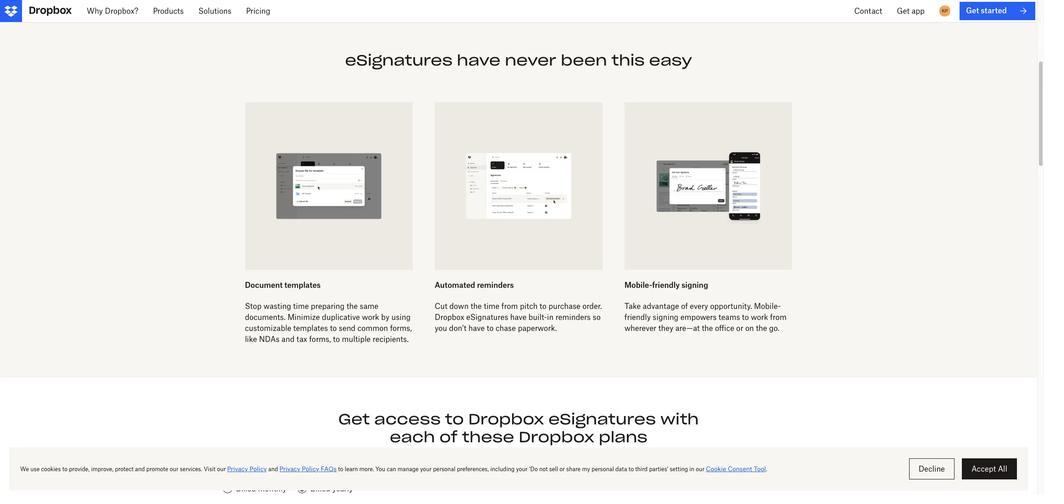 Task type: describe. For each thing, give the bounding box(es) containing it.
customizable
[[245, 324, 291, 333]]

take advantage of every opportunity. mobile- friendly signing empowers teams to work from wherever they are—at the office or on the go.
[[625, 302, 787, 333]]

reminders inside cut down the time from pitch to purchase order. dropbox esignatures have built-in reminders so you don't have to chase paperwork.
[[556, 313, 591, 322]]

0 vertical spatial have
[[457, 51, 501, 70]]

using
[[391, 313, 411, 322]]

to up built-
[[540, 302, 547, 311]]

signing inside take advantage of every opportunity. mobile- friendly signing empowers teams to work from wherever they are—at the office or on the go.
[[653, 313, 679, 322]]

selecting a template to begin using for document signature. image
[[260, 117, 398, 256]]

kp
[[942, 8, 948, 14]]

pricing
[[246, 6, 270, 16]]

access
[[374, 410, 441, 429]]

like
[[245, 335, 257, 344]]

same
[[360, 302, 378, 311]]

time inside cut down the time from pitch to purchase order. dropbox esignatures have built-in reminders so you don't have to chase paperwork.
[[484, 302, 500, 311]]

esignatures inside get access to dropbox esignatures with each of these dropbox plans
[[548, 410, 656, 429]]

1 horizontal spatial forms,
[[390, 324, 412, 333]]

0 vertical spatial signing
[[682, 281, 708, 290]]

billed for billed monthly
[[236, 485, 256, 494]]

send
[[339, 324, 356, 333]]

yearly
[[332, 485, 353, 494]]

why dropbox?
[[87, 6, 138, 16]]

so
[[593, 313, 601, 322]]

minimize
[[288, 313, 320, 322]]

get access to dropbox esignatures with each of these dropbox plans
[[338, 410, 699, 447]]

1 vertical spatial have
[[510, 313, 527, 322]]

and
[[282, 335, 295, 344]]

templates inside stop wasting time preparing the same documents. minimize duplicative work by using customizable templates to send common forms, like ndas and tax forms, to multiple recipients.
[[293, 324, 328, 333]]

this
[[612, 51, 645, 70]]

on
[[745, 324, 754, 333]]

tax
[[297, 335, 307, 344]]

dropbox for the
[[435, 313, 464, 322]]

billed monthly
[[236, 485, 286, 494]]

teams
[[719, 313, 740, 322]]

the inside stop wasting time preparing the same documents. minimize duplicative work by using customizable templates to send common forms, like ndas and tax forms, to multiple recipients.
[[347, 302, 358, 311]]

get app button
[[890, 0, 932, 22]]

billed for billed yearly
[[310, 485, 330, 494]]

office
[[715, 324, 734, 333]]

cut down the time from pitch to purchase order. dropbox esignatures have built-in reminders so you don't have to chase paperwork.
[[435, 302, 602, 333]]

documents.
[[245, 313, 286, 322]]

billed yearly
[[310, 485, 353, 494]]

to inside take advantage of every opportunity. mobile- friendly signing empowers teams to work from wherever they are—at the office or on the go.
[[742, 313, 749, 322]]

sending a reminder for signature on a document. image
[[449, 117, 588, 256]]

products
[[153, 6, 184, 16]]

are—at
[[675, 324, 700, 333]]

to down send
[[333, 335, 340, 344]]

esignatures have never been this easy
[[345, 51, 692, 70]]

mobile- inside take advantage of every opportunity. mobile- friendly signing empowers teams to work from wherever they are—at the office or on the go.
[[754, 302, 781, 311]]

work inside stop wasting time preparing the same documents. minimize duplicative work by using customizable templates to send common forms, like ndas and tax forms, to multiple recipients.
[[362, 313, 379, 322]]

chase
[[496, 324, 516, 333]]

get started
[[966, 6, 1007, 15]]

purchase
[[549, 302, 581, 311]]

started
[[981, 6, 1007, 15]]

automated reminders
[[435, 281, 514, 290]]

in
[[547, 313, 554, 322]]

never
[[505, 51, 556, 70]]

advantage
[[643, 302, 679, 311]]

dropbox?
[[105, 6, 138, 16]]

to inside get access to dropbox esignatures with each of these dropbox plans
[[445, 410, 464, 429]]

dropbox for to
[[519, 428, 594, 447]]

products button
[[146, 0, 191, 22]]

0 vertical spatial mobile-
[[625, 281, 652, 290]]

why
[[87, 6, 103, 16]]

0 vertical spatial reminders
[[477, 281, 514, 290]]



Task type: vqa. For each thing, say whether or not it's contained in the screenshot.
templates inside STOP WASTING TIME PREPARING THE SAME DOCUMENTS. MINIMIZE DUPLICATIVE WORK BY USING CUSTOMIZABLE TEMPLATES TO SEND COMMON FORMS, LIKE NDAS AND TAX FORMS, TO MULTIPLE RECIPIENTS.
yes



Task type: locate. For each thing, give the bounding box(es) containing it.
easy
[[649, 51, 692, 70]]

been
[[561, 51, 607, 70]]

mobile- up 'go.'
[[754, 302, 781, 311]]

wherever
[[625, 324, 657, 333]]

0 horizontal spatial time
[[293, 302, 309, 311]]

1 vertical spatial reminders
[[556, 313, 591, 322]]

of inside take advantage of every opportunity. mobile- friendly signing empowers teams to work from wherever they are—at the office or on the go.
[[681, 302, 688, 311]]

kp button
[[938, 4, 952, 18]]

forms, right tax
[[309, 335, 331, 344]]

1 vertical spatial from
[[770, 313, 787, 322]]

forms,
[[390, 324, 412, 333], [309, 335, 331, 344]]

signing
[[682, 281, 708, 290], [653, 313, 679, 322]]

empowers
[[681, 313, 717, 322]]

0 vertical spatial esignatures
[[345, 51, 453, 70]]

to left chase
[[487, 324, 494, 333]]

0 horizontal spatial get
[[338, 410, 370, 429]]

billed left monthly
[[236, 485, 256, 494]]

1 horizontal spatial work
[[751, 313, 768, 322]]

1 horizontal spatial get
[[897, 6, 910, 16]]

friendly up advantage
[[652, 281, 680, 290]]

document templates
[[245, 281, 321, 290]]

dropbox inside cut down the time from pitch to purchase order. dropbox esignatures have built-in reminders so you don't have to chase paperwork.
[[435, 313, 464, 322]]

get for get access to dropbox esignatures with each of these dropbox plans
[[338, 410, 370, 429]]

monthly
[[258, 485, 286, 494]]

1 horizontal spatial mobile-
[[754, 302, 781, 311]]

the right on
[[756, 324, 767, 333]]

get for get app
[[897, 6, 910, 16]]

1 horizontal spatial time
[[484, 302, 500, 311]]

work down the same
[[362, 313, 379, 322]]

duplicative
[[322, 313, 360, 322]]

wasting
[[264, 302, 291, 311]]

stop wasting time preparing the same documents. minimize duplicative work by using customizable templates to send common forms, like ndas and tax forms, to multiple recipients.
[[245, 302, 412, 344]]

from inside cut down the time from pitch to purchase order. dropbox esignatures have built-in reminders so you don't have to chase paperwork.
[[502, 302, 518, 311]]

common
[[358, 324, 388, 333]]

0 horizontal spatial billed
[[236, 485, 256, 494]]

templates down minimize
[[293, 324, 328, 333]]

1 vertical spatial of
[[439, 428, 458, 447]]

0 horizontal spatial signing
[[653, 313, 679, 322]]

work
[[362, 313, 379, 322], [751, 313, 768, 322]]

1 vertical spatial signing
[[653, 313, 679, 322]]

from left pitch
[[502, 302, 518, 311]]

templates up minimize
[[284, 281, 321, 290]]

0 horizontal spatial esignatures
[[345, 51, 453, 70]]

with
[[660, 410, 699, 429]]

2 time from the left
[[484, 302, 500, 311]]

from up 'go.'
[[770, 313, 787, 322]]

get
[[966, 6, 979, 15], [897, 6, 910, 16], [338, 410, 370, 429]]

forms, down using
[[390, 324, 412, 333]]

mobile- up take
[[625, 281, 652, 290]]

billed left yearly
[[310, 485, 330, 494]]

reminders up cut down the time from pitch to purchase order. dropbox esignatures have built-in reminders so you don't have to chase paperwork.
[[477, 281, 514, 290]]

they
[[658, 324, 673, 333]]

to
[[540, 302, 547, 311], [742, 313, 749, 322], [330, 324, 337, 333], [487, 324, 494, 333], [333, 335, 340, 344], [445, 410, 464, 429]]

friendly up wherever
[[625, 313, 651, 322]]

recipients.
[[373, 335, 409, 344]]

contact button
[[847, 0, 890, 22]]

mobile-friendly signing
[[625, 281, 708, 290]]

None radio
[[221, 482, 288, 496]]

0 vertical spatial from
[[502, 302, 518, 311]]

have
[[457, 51, 501, 70], [510, 313, 527, 322], [469, 324, 485, 333]]

get started link
[[960, 2, 1035, 20]]

1 horizontal spatial signing
[[682, 281, 708, 290]]

get inside get access to dropbox esignatures with each of these dropbox plans
[[338, 410, 370, 429]]

1 horizontal spatial esignatures
[[466, 313, 508, 322]]

2 horizontal spatial esignatures
[[548, 410, 656, 429]]

1 horizontal spatial of
[[681, 302, 688, 311]]

1 vertical spatial templates
[[293, 324, 328, 333]]

from inside take advantage of every opportunity. mobile- friendly signing empowers teams to work from wherever they are—at the office or on the go.
[[770, 313, 787, 322]]

preparing
[[311, 302, 345, 311]]

0 horizontal spatial of
[[439, 428, 458, 447]]

signing a document while on mobile device. image
[[639, 117, 778, 256]]

these
[[462, 428, 514, 447]]

to up on
[[742, 313, 749, 322]]

the right down
[[471, 302, 482, 311]]

by
[[381, 313, 389, 322]]

1 billed from the left
[[236, 485, 256, 494]]

signing up every at the bottom
[[682, 281, 708, 290]]

stop
[[245, 302, 262, 311]]

plans
[[599, 428, 648, 447]]

0 horizontal spatial reminders
[[477, 281, 514, 290]]

pricing link
[[239, 0, 278, 22]]

time up minimize
[[293, 302, 309, 311]]

get inside popup button
[[897, 6, 910, 16]]

you
[[435, 324, 447, 333]]

0 vertical spatial friendly
[[652, 281, 680, 290]]

document
[[245, 281, 283, 290]]

opportunity.
[[710, 302, 752, 311]]

0 horizontal spatial from
[[502, 302, 518, 311]]

0 vertical spatial of
[[681, 302, 688, 311]]

billed
[[236, 485, 256, 494], [310, 485, 330, 494]]

cut
[[435, 302, 447, 311]]

work inside take advantage of every opportunity. mobile- friendly signing empowers teams to work from wherever they are—at the office or on the go.
[[751, 313, 768, 322]]

1 time from the left
[[293, 302, 309, 311]]

ndas
[[259, 335, 280, 344]]

esignatures inside cut down the time from pitch to purchase order. dropbox esignatures have built-in reminders so you don't have to chase paperwork.
[[466, 313, 508, 322]]

automated
[[435, 281, 475, 290]]

why dropbox? button
[[79, 0, 146, 22]]

to down duplicative
[[330, 324, 337, 333]]

None radio
[[296, 482, 355, 496]]

2 horizontal spatial get
[[966, 6, 979, 15]]

2 work from the left
[[751, 313, 768, 322]]

esignatures
[[345, 51, 453, 70], [466, 313, 508, 322], [548, 410, 656, 429]]

signing up they
[[653, 313, 679, 322]]

app
[[912, 6, 925, 16]]

1 work from the left
[[362, 313, 379, 322]]

built-
[[529, 313, 547, 322]]

templates
[[284, 281, 321, 290], [293, 324, 328, 333]]

reminders
[[477, 281, 514, 290], [556, 313, 591, 322]]

time inside stop wasting time preparing the same documents. minimize duplicative work by using customizable templates to send common forms, like ndas and tax forms, to multiple recipients.
[[293, 302, 309, 311]]

solutions
[[198, 6, 231, 16]]

don't
[[449, 324, 467, 333]]

the down empowers
[[702, 324, 713, 333]]

0 vertical spatial forms,
[[390, 324, 412, 333]]

mobile-
[[625, 281, 652, 290], [754, 302, 781, 311]]

order.
[[583, 302, 602, 311]]

1 vertical spatial mobile-
[[754, 302, 781, 311]]

reminders down purchase
[[556, 313, 591, 322]]

the up duplicative
[[347, 302, 358, 311]]

0 horizontal spatial mobile-
[[625, 281, 652, 290]]

every
[[690, 302, 708, 311]]

1 horizontal spatial from
[[770, 313, 787, 322]]

of right each
[[439, 428, 458, 447]]

get app
[[897, 6, 925, 16]]

0 horizontal spatial friendly
[[625, 313, 651, 322]]

1 vertical spatial friendly
[[625, 313, 651, 322]]

go.
[[769, 324, 780, 333]]

multiple
[[342, 335, 371, 344]]

or
[[736, 324, 743, 333]]

the
[[347, 302, 358, 311], [471, 302, 482, 311], [702, 324, 713, 333], [756, 324, 767, 333]]

1 horizontal spatial friendly
[[652, 281, 680, 290]]

of left every at the bottom
[[681, 302, 688, 311]]

from
[[502, 302, 518, 311], [770, 313, 787, 322]]

1 vertical spatial esignatures
[[466, 313, 508, 322]]

contact
[[854, 6, 882, 16]]

paperwork.
[[518, 324, 557, 333]]

1 horizontal spatial reminders
[[556, 313, 591, 322]]

2 billed from the left
[[310, 485, 330, 494]]

of inside get access to dropbox esignatures with each of these dropbox plans
[[439, 428, 458, 447]]

take
[[625, 302, 641, 311]]

2 vertical spatial have
[[469, 324, 485, 333]]

1 vertical spatial forms,
[[309, 335, 331, 344]]

the inside cut down the time from pitch to purchase order. dropbox esignatures have built-in reminders so you don't have to chase paperwork.
[[471, 302, 482, 311]]

to right each
[[445, 410, 464, 429]]

solutions button
[[191, 0, 239, 22]]

friendly inside take advantage of every opportunity. mobile- friendly signing empowers teams to work from wherever they are—at the office or on the go.
[[625, 313, 651, 322]]

time
[[293, 302, 309, 311], [484, 302, 500, 311]]

0 horizontal spatial forms,
[[309, 335, 331, 344]]

work up on
[[751, 313, 768, 322]]

each
[[390, 428, 435, 447]]

0 vertical spatial templates
[[284, 281, 321, 290]]

dropbox
[[435, 313, 464, 322], [468, 410, 544, 429], [519, 428, 594, 447]]

pitch
[[520, 302, 538, 311]]

0 horizontal spatial work
[[362, 313, 379, 322]]

time up chase
[[484, 302, 500, 311]]

1 horizontal spatial billed
[[310, 485, 330, 494]]

2 vertical spatial esignatures
[[548, 410, 656, 429]]

down
[[449, 302, 469, 311]]

get for get started
[[966, 6, 979, 15]]



